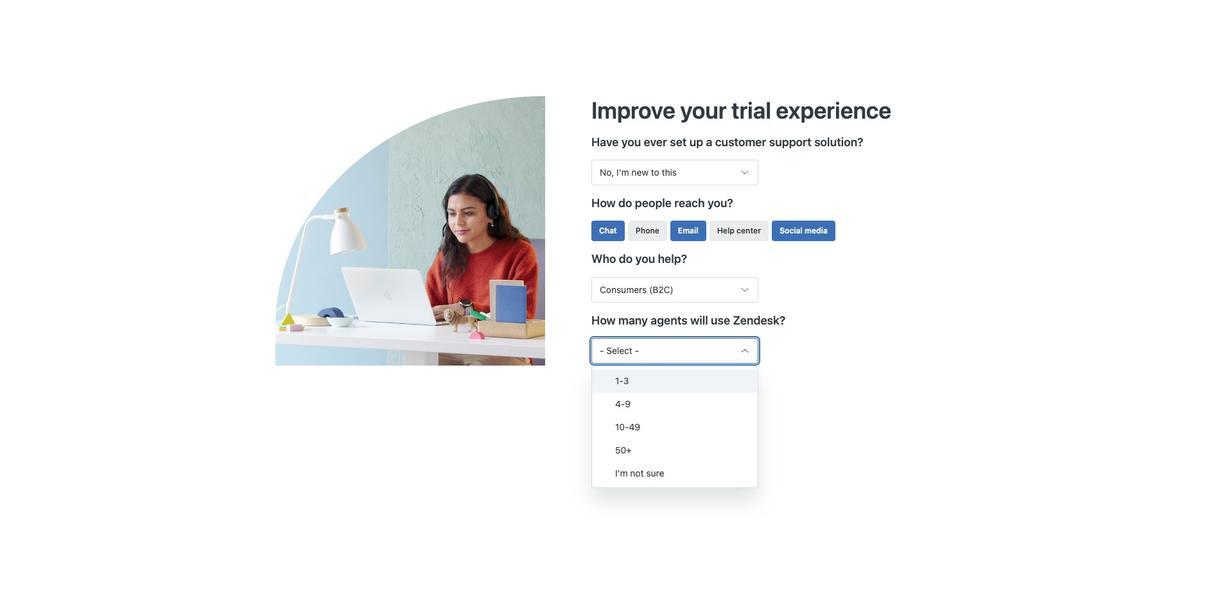 Task type: describe. For each thing, give the bounding box(es) containing it.
50+
[[615, 445, 632, 456]]

do for when
[[625, 375, 639, 388]]

i'm inside popup button
[[617, 167, 629, 178]]

customer
[[715, 136, 766, 149]]

media
[[805, 226, 828, 236]]

0 vertical spatial you
[[621, 136, 641, 149]]

when
[[591, 375, 623, 388]]

no, i'm new to this button
[[591, 160, 758, 186]]

consumers
[[600, 284, 647, 295]]

reach
[[674, 197, 705, 210]]

support
[[769, 136, 812, 149]]

improve
[[591, 96, 675, 124]]

use
[[711, 314, 730, 327]]

- right 9
[[635, 406, 639, 417]]

your
[[680, 96, 727, 124]]

social media
[[780, 226, 828, 236]]

consumers (b2c)
[[600, 284, 673, 295]]

consumers (b2c) button
[[591, 277, 758, 303]]

9
[[625, 399, 631, 410]]

i'm not sure option
[[592, 462, 758, 485]]

- select - for first "- select -" popup button
[[600, 345, 639, 356]]

many
[[618, 314, 648, 327]]

will
[[690, 314, 708, 327]]

new
[[632, 167, 649, 178]]

zendesk?
[[733, 314, 786, 327]]

you for who
[[635, 253, 655, 266]]

experience
[[776, 96, 891, 124]]

help center
[[717, 226, 761, 236]]

launch?
[[704, 375, 746, 388]]

10-
[[615, 422, 629, 433]]

(b2c)
[[649, 284, 673, 295]]

social media button
[[772, 221, 835, 242]]

select for first "- select -" popup button
[[606, 345, 632, 356]]

no thanks
[[660, 463, 701, 474]]

no, i'm new to this
[[600, 167, 677, 178]]

when do you plan to launch?
[[591, 375, 746, 388]]

how do people reach you?
[[591, 197, 733, 210]]

phone button
[[628, 221, 667, 242]]

you for when
[[642, 375, 662, 388]]

do for who
[[619, 253, 633, 266]]

continue button
[[591, 456, 649, 482]]

chat button
[[591, 221, 625, 242]]

1-3
[[615, 376, 629, 387]]

phone
[[636, 226, 659, 236]]

you?
[[708, 197, 733, 210]]

customer service agent wearing a headset and sitting at a desk as balloons float through the air in celebration. image
[[275, 96, 591, 366]]

10-49 option
[[592, 416, 758, 439]]

1 - select - button from the top
[[591, 338, 758, 364]]

up
[[690, 136, 703, 149]]

sure
[[646, 468, 664, 479]]

4-9 option
[[592, 393, 758, 416]]

how for how many agents will use zendesk?
[[591, 314, 616, 327]]

4-
[[615, 399, 625, 410]]

2 - select - button from the top
[[591, 399, 758, 425]]

plan
[[664, 375, 687, 388]]



Task type: locate. For each thing, give the bounding box(es) containing it.
50+ option
[[592, 439, 758, 462]]

1 vertical spatial how
[[591, 314, 616, 327]]

- select - button
[[591, 338, 758, 364], [591, 399, 758, 425]]

i'm
[[617, 167, 629, 178], [615, 468, 628, 479]]

- down 'many'
[[635, 345, 639, 356]]

1 select from the top
[[606, 345, 632, 356]]

2 vertical spatial you
[[642, 375, 662, 388]]

i'm right no,
[[617, 167, 629, 178]]

1 - select - from the top
[[600, 345, 639, 356]]

how for how do people reach you?
[[591, 197, 616, 210]]

-
[[600, 345, 604, 356], [635, 345, 639, 356], [600, 406, 604, 417], [635, 406, 639, 417]]

0 vertical spatial how
[[591, 197, 616, 210]]

i'm left the not
[[615, 468, 628, 479]]

10-49
[[615, 422, 640, 433]]

no,
[[600, 167, 614, 178]]

0 vertical spatial i'm
[[617, 167, 629, 178]]

1 vertical spatial i'm
[[615, 468, 628, 479]]

to left this
[[651, 167, 659, 178]]

thanks
[[674, 463, 701, 474]]

help center button
[[709, 221, 769, 242]]

1-
[[615, 376, 623, 387]]

who
[[591, 253, 616, 266]]

agents
[[651, 314, 688, 327]]

1 vertical spatial you
[[635, 253, 655, 266]]

0 vertical spatial to
[[651, 167, 659, 178]]

you left the help? in the right top of the page
[[635, 253, 655, 266]]

help
[[717, 226, 735, 236]]

this
[[662, 167, 677, 178]]

to right plan
[[690, 375, 701, 388]]

list box containing 1-3
[[591, 367, 758, 489]]

how
[[591, 197, 616, 210], [591, 314, 616, 327]]

no thanks button
[[649, 456, 712, 482]]

i'm not sure
[[615, 468, 664, 479]]

not
[[630, 468, 644, 479]]

select up 10-
[[606, 406, 632, 417]]

you left plan
[[642, 375, 662, 388]]

2 vertical spatial do
[[625, 375, 639, 388]]

1 vertical spatial - select - button
[[591, 399, 758, 425]]

have you ever set up a customer support solution?
[[591, 136, 863, 149]]

0 vertical spatial select
[[606, 345, 632, 356]]

- select - button down plan
[[591, 399, 758, 425]]

- select - button up the 1-3 option
[[591, 338, 758, 364]]

how up chat
[[591, 197, 616, 210]]

how left 'many'
[[591, 314, 616, 327]]

0 horizontal spatial to
[[651, 167, 659, 178]]

select up the 1-
[[606, 345, 632, 356]]

1 how from the top
[[591, 197, 616, 210]]

- up when
[[600, 345, 604, 356]]

you
[[621, 136, 641, 149], [635, 253, 655, 266], [642, 375, 662, 388]]

trial
[[731, 96, 771, 124]]

i'm inside option
[[615, 468, 628, 479]]

select for second "- select -" popup button
[[606, 406, 632, 417]]

email button
[[670, 221, 706, 242]]

0 vertical spatial - select - button
[[591, 338, 758, 364]]

select
[[606, 345, 632, 356], [606, 406, 632, 417]]

1 vertical spatial to
[[690, 375, 701, 388]]

list box
[[591, 367, 758, 489]]

- select - up the 1-
[[600, 345, 639, 356]]

solution?
[[814, 136, 863, 149]]

- left 4-
[[600, 406, 604, 417]]

49
[[629, 422, 640, 433]]

do
[[618, 197, 632, 210], [619, 253, 633, 266], [625, 375, 639, 388]]

you left ever
[[621, 136, 641, 149]]

have
[[591, 136, 619, 149]]

3
[[623, 376, 629, 387]]

people
[[635, 197, 672, 210]]

- select -
[[600, 345, 639, 356], [600, 406, 639, 417]]

set
[[670, 136, 687, 149]]

improve your trial experience
[[591, 96, 891, 124]]

who do you help?
[[591, 253, 687, 266]]

1-3 option
[[592, 370, 758, 393]]

help?
[[658, 253, 687, 266]]

2 select from the top
[[606, 406, 632, 417]]

continue
[[602, 463, 639, 474]]

do left people
[[618, 197, 632, 210]]

- select - up 10-
[[600, 406, 639, 417]]

4-9
[[615, 399, 631, 410]]

do right the 1-
[[625, 375, 639, 388]]

1 vertical spatial do
[[619, 253, 633, 266]]

email
[[678, 226, 698, 236]]

2 how from the top
[[591, 314, 616, 327]]

chat
[[599, 226, 617, 236]]

how many agents will use zendesk?
[[591, 314, 786, 327]]

1 vertical spatial select
[[606, 406, 632, 417]]

do for how
[[618, 197, 632, 210]]

1 horizontal spatial to
[[690, 375, 701, 388]]

a
[[706, 136, 712, 149]]

2 - select - from the top
[[600, 406, 639, 417]]

no
[[660, 463, 671, 474]]

to inside popup button
[[651, 167, 659, 178]]

- select - for second "- select -" popup button
[[600, 406, 639, 417]]

do right who
[[619, 253, 633, 266]]

0 vertical spatial - select -
[[600, 345, 639, 356]]

social
[[780, 226, 803, 236]]

0 vertical spatial do
[[618, 197, 632, 210]]

center
[[737, 226, 761, 236]]

to
[[651, 167, 659, 178], [690, 375, 701, 388]]

1 vertical spatial - select -
[[600, 406, 639, 417]]

ever
[[644, 136, 667, 149]]



Task type: vqa. For each thing, say whether or not it's contained in the screenshot.
center
yes



